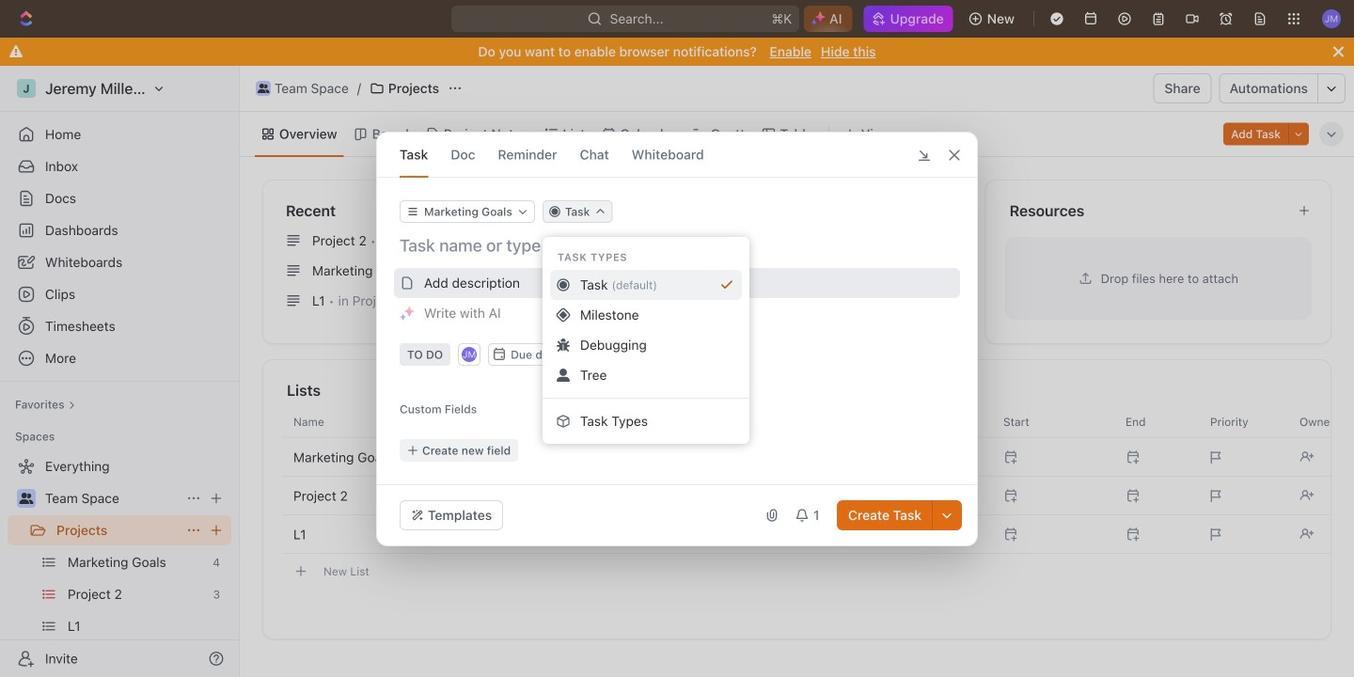 Task type: vqa. For each thing, say whether or not it's contained in the screenshot.
View
no



Task type: locate. For each thing, give the bounding box(es) containing it.
tree
[[8, 452, 231, 677]]

sidebar navigation
[[0, 66, 240, 677]]

user group image
[[19, 493, 33, 504]]

bug image
[[557, 339, 570, 352]]

dialog
[[376, 132, 978, 547]]

user large image
[[557, 369, 570, 382]]



Task type: describe. For each thing, give the bounding box(es) containing it.
tree inside sidebar navigation
[[8, 452, 231, 677]]

user group image
[[257, 84, 269, 93]]

Task name or type '/' for commands text field
[[400, 234, 959, 257]]



